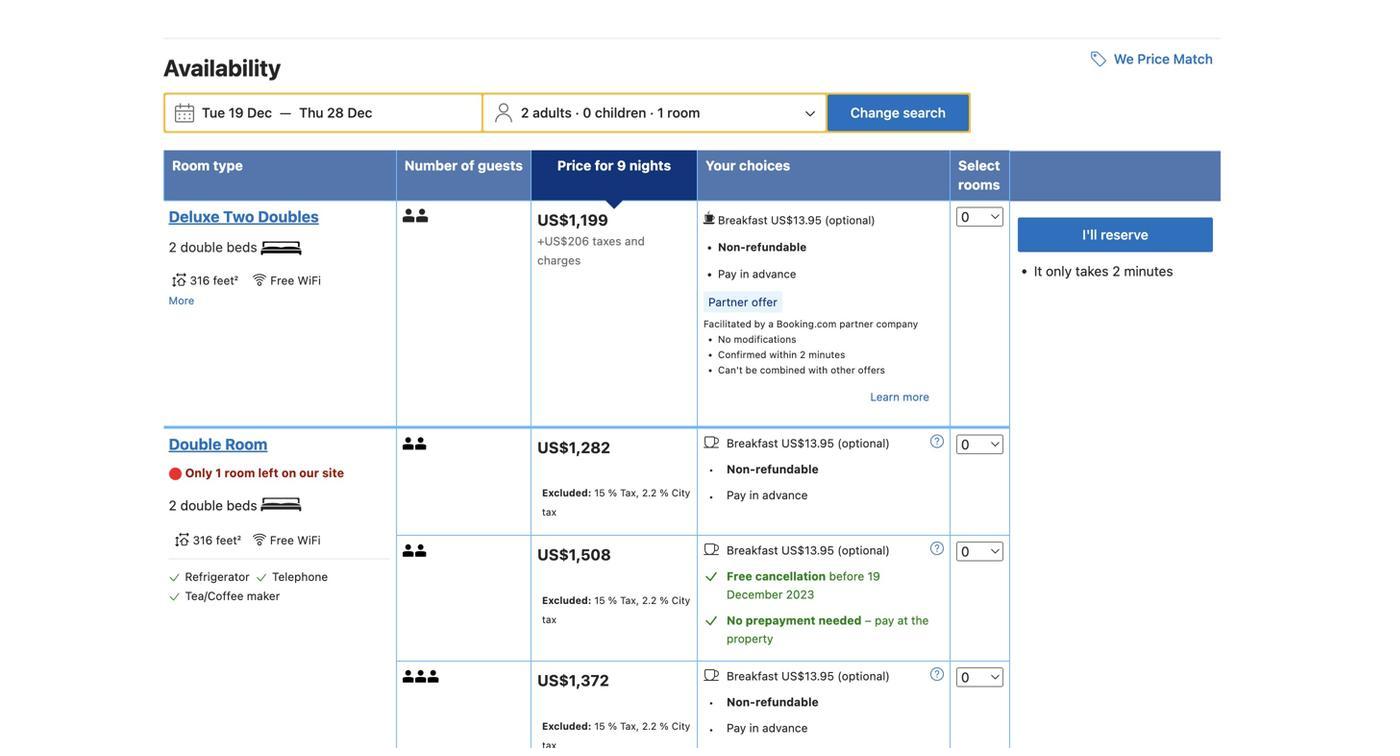Task type: locate. For each thing, give the bounding box(es) containing it.
2 dec from the left
[[348, 105, 372, 121]]

1 double from the top
[[180, 239, 223, 255]]

1 vertical spatial 2 double beds
[[169, 498, 261, 514]]

1 2.2 from the top
[[642, 488, 657, 499]]

tax,
[[620, 488, 639, 499], [620, 595, 639, 606], [620, 721, 639, 732]]

no down facilitated
[[718, 334, 731, 345]]

booking.com
[[777, 319, 837, 330]]

1 dec from the left
[[247, 105, 272, 121]]

needed
[[819, 614, 862, 628]]

advance up offer
[[752, 268, 796, 281]]

3 tax, from the top
[[620, 721, 639, 732]]

3 excluded: from the top
[[542, 721, 592, 732]]

1 beds from the top
[[227, 239, 257, 255]]

1 vertical spatial 2.2
[[642, 595, 657, 606]]

2 beds from the top
[[227, 498, 257, 514]]

room up only 1 room left on our site
[[225, 435, 268, 454]]

breakfast us$13.95 (optional) for us$1,508
[[727, 544, 890, 558]]

15 for us$1,372
[[594, 721, 605, 732]]

minutes inside no modifications confirmed within 2 minutes can't be combined with other offers
[[809, 349, 845, 360]]

excluded: for us$1,372
[[542, 721, 592, 732]]

adults
[[533, 105, 572, 121]]

other
[[831, 365, 855, 376]]

•
[[709, 463, 714, 477], [709, 490, 714, 504], [709, 697, 714, 710], [709, 723, 714, 737]]

facilitated
[[704, 319, 752, 330]]

316 up refrigerator at the bottom left of the page
[[193, 534, 213, 547]]

1 vertical spatial price
[[557, 158, 591, 173]]

2 inside 2 adults · 0 children · 1 room dropdown button
[[521, 105, 529, 121]]

tax, for us$1,282
[[620, 488, 639, 499]]

wifi down the doubles
[[298, 274, 321, 287]]

3 15 % tax, 2.2 % city tax from the top
[[542, 721, 691, 749]]

0 vertical spatial room
[[667, 105, 700, 121]]

–
[[865, 614, 872, 628]]

no up property
[[727, 614, 743, 628]]

no for no prepayment needed
[[727, 614, 743, 628]]

0 vertical spatial advance
[[752, 268, 796, 281]]

3 • from the top
[[709, 697, 714, 710]]

free wifi down the doubles
[[270, 274, 321, 287]]

2 wifi from the top
[[297, 534, 321, 547]]

us$13.95 for us$1,508
[[782, 544, 834, 558]]

0 vertical spatial refundable
[[746, 241, 807, 254]]

free up telephone
[[270, 534, 294, 547]]

2.2 for us$1,282
[[642, 488, 657, 499]]

1 right only
[[215, 466, 222, 480]]

2 vertical spatial tax
[[542, 740, 557, 749]]

3 breakfast from the top
[[727, 670, 778, 684]]

free down deluxe two doubles link
[[270, 274, 294, 287]]

deluxe
[[169, 208, 220, 226]]

room inside "link"
[[225, 435, 268, 454]]

tax for us$1,282
[[542, 507, 557, 518]]

excluded: down us$1,372
[[542, 721, 592, 732]]

2
[[521, 105, 529, 121], [169, 239, 177, 255], [1113, 263, 1121, 279], [800, 349, 806, 360], [169, 498, 177, 514]]

only 1 room left on our site
[[185, 466, 344, 480]]

0 vertical spatial occupancy image
[[403, 438, 415, 450]]

type
[[213, 158, 243, 173]]

2 vertical spatial 15
[[594, 721, 605, 732]]

1 horizontal spatial dec
[[348, 105, 372, 121]]

0 vertical spatial breakfast
[[727, 437, 778, 450]]

2 vertical spatial advance
[[762, 722, 808, 736]]

3 2.2 from the top
[[642, 721, 657, 732]]

19 inside before 19 december 2023
[[868, 570, 880, 584]]

2 double beds down the deluxe
[[169, 239, 261, 255]]

1 vertical spatial room
[[225, 435, 268, 454]]

learn
[[871, 391, 900, 404]]

316 up more
[[190, 274, 210, 287]]

us$13.95 down with
[[782, 437, 834, 450]]

breakfast us$13.95 (optional) up cancellation
[[727, 544, 890, 558]]

feet² down two
[[213, 274, 238, 287]]

2 breakfast us$13.95 (optional) from the top
[[727, 544, 890, 558]]

3 us$13.95 from the top
[[782, 670, 834, 684]]

2 vertical spatial in
[[750, 722, 759, 736]]

1 excluded: from the top
[[542, 488, 592, 499]]

non- for first more details on meals and payment options icon
[[727, 463, 756, 476]]

0 vertical spatial 15 % tax, 2.2 % city tax
[[542, 488, 691, 518]]

1 vertical spatial 316
[[193, 534, 213, 547]]

2 vertical spatial excluded:
[[542, 721, 592, 732]]

1 vertical spatial more details on meals and payment options image
[[931, 542, 944, 556]]

partner
[[840, 319, 874, 330]]

breakfast down be
[[727, 437, 778, 450]]

0 vertical spatial free
[[270, 274, 294, 287]]

2 occupancy image from the top
[[403, 545, 415, 558]]

taxes
[[593, 235, 622, 248]]

1 vertical spatial no
[[727, 614, 743, 628]]

tax up the "us$1,508"
[[542, 507, 557, 518]]

1 horizontal spatial minutes
[[1124, 263, 1174, 279]]

site
[[322, 466, 344, 480]]

3 occupancy image from the top
[[403, 671, 415, 684]]

0 vertical spatial 15
[[594, 488, 605, 499]]

city for us$1,508
[[672, 595, 691, 606]]

2 left adults
[[521, 105, 529, 121]]

your
[[706, 158, 736, 173]]

tax for us$1,372
[[542, 740, 557, 749]]

more details on meals and payment options image
[[931, 668, 944, 682]]

0 vertical spatial minutes
[[1124, 263, 1174, 279]]

price right we
[[1138, 51, 1170, 67]]

1 vertical spatial in
[[750, 489, 759, 502]]

breakfast us$13.95 (optional)
[[718, 214, 876, 227]]

price left for
[[557, 158, 591, 173]]

more
[[169, 294, 194, 307]]

city for us$1,282
[[672, 488, 691, 499]]

double
[[180, 239, 223, 255], [180, 498, 223, 514]]

1
[[658, 105, 664, 121], [215, 466, 222, 480]]

0 vertical spatial us$13.95
[[782, 437, 834, 450]]

1 vertical spatial double
[[180, 498, 223, 514]]

0 vertical spatial double
[[180, 239, 223, 255]]

us$1,199 +us$206 taxes and charges
[[537, 211, 645, 267]]

1 vertical spatial breakfast us$13.95 (optional)
[[727, 544, 890, 558]]

1 vertical spatial wifi
[[297, 534, 321, 547]]

(optional) down learn
[[838, 437, 890, 450]]

0 horizontal spatial ·
[[575, 105, 579, 121]]

1 horizontal spatial 1
[[658, 105, 664, 121]]

occupancy image
[[403, 209, 416, 223], [416, 209, 430, 223], [415, 438, 428, 450], [415, 545, 428, 558], [415, 671, 428, 684], [428, 671, 440, 684]]

0 vertical spatial pay in advance
[[718, 268, 796, 281]]

we price match button
[[1083, 42, 1221, 76]]

(optional) up the before
[[838, 544, 890, 558]]

in for first more details on meals and payment options icon
[[750, 489, 759, 502]]

double room link
[[169, 435, 385, 454]]

0 vertical spatial pay
[[718, 268, 737, 281]]

by
[[754, 319, 766, 330]]

316 feet² up refrigerator at the bottom left of the page
[[193, 534, 241, 547]]

1 horizontal spatial ·
[[650, 105, 654, 121]]

2 excluded: from the top
[[542, 595, 592, 606]]

price
[[1138, 51, 1170, 67], [557, 158, 591, 173]]

breakfast up free cancellation
[[727, 544, 778, 558]]

pay in advance up free cancellation
[[727, 489, 808, 502]]

more details on meals and payment options image
[[931, 435, 944, 448], [931, 542, 944, 556]]

feet²
[[213, 274, 238, 287], [216, 534, 241, 547]]

1 vertical spatial non-refundable
[[727, 463, 819, 476]]

only
[[1046, 263, 1072, 279]]

· right the children
[[650, 105, 654, 121]]

2 double from the top
[[180, 498, 223, 514]]

1 horizontal spatial room
[[667, 105, 700, 121]]

2 2.2 from the top
[[642, 595, 657, 606]]

1 vertical spatial pay in advance
[[727, 489, 808, 502]]

double
[[169, 435, 221, 454]]

free wifi
[[270, 274, 321, 287], [270, 534, 321, 547]]

2 tax from the top
[[542, 614, 557, 626]]

1 tax from the top
[[542, 507, 557, 518]]

beds
[[227, 239, 257, 255], [227, 498, 257, 514]]

1 vertical spatial free
[[270, 534, 294, 547]]

1 horizontal spatial room
[[225, 435, 268, 454]]

advance for first more details on meals and payment options icon
[[762, 489, 808, 502]]

2 down the deluxe
[[169, 239, 177, 255]]

0 vertical spatial 2.2
[[642, 488, 657, 499]]

1 vertical spatial occupancy image
[[403, 545, 415, 558]]

1 us$13.95 from the top
[[782, 437, 834, 450]]

3 15 from the top
[[594, 721, 605, 732]]

1 • from the top
[[709, 463, 714, 477]]

0 vertical spatial 19
[[229, 105, 244, 121]]

2 breakfast from the top
[[727, 544, 778, 558]]

2 vertical spatial 15 % tax, 2.2 % city tax
[[542, 721, 691, 749]]

3 city from the top
[[672, 721, 691, 732]]

1 inside dropdown button
[[658, 105, 664, 121]]

15 % tax, 2.2 % city tax for us$1,282
[[542, 488, 691, 518]]

1 2 double beds from the top
[[169, 239, 261, 255]]

1 vertical spatial beds
[[227, 498, 257, 514]]

for
[[595, 158, 614, 173]]

0 horizontal spatial room
[[172, 158, 210, 173]]

15 % tax, 2.2 % city tax up the "us$1,508"
[[542, 488, 691, 518]]

15 down us$1,282
[[594, 488, 605, 499]]

0 horizontal spatial 19
[[229, 105, 244, 121]]

i'll reserve
[[1083, 227, 1149, 243]]

2 right within
[[800, 349, 806, 360]]

2 vertical spatial city
[[672, 721, 691, 732]]

3 tax from the top
[[542, 740, 557, 749]]

we price match
[[1114, 51, 1213, 67]]

0 horizontal spatial room
[[225, 466, 255, 480]]

breakfast down property
[[727, 670, 778, 684]]

2 right takes
[[1113, 263, 1121, 279]]

takes
[[1076, 263, 1109, 279]]

(optional) right breakfast us$13.95
[[825, 214, 876, 227]]

1 right the children
[[658, 105, 664, 121]]

0 vertical spatial tax
[[542, 507, 557, 518]]

excluded: down the "us$1,508"
[[542, 595, 592, 606]]

room up nights
[[667, 105, 700, 121]]

0 vertical spatial 2 double beds
[[169, 239, 261, 255]]

non-
[[718, 241, 746, 254], [727, 463, 756, 476], [727, 696, 756, 710]]

in down property
[[750, 722, 759, 736]]

us$13.95 up cancellation
[[782, 544, 834, 558]]

2 vertical spatial us$13.95
[[782, 670, 834, 684]]

1 vertical spatial 1
[[215, 466, 222, 480]]

room left type
[[172, 158, 210, 173]]

1 occupancy image from the top
[[403, 438, 415, 450]]

learn more link
[[871, 388, 930, 407]]

tax
[[542, 507, 557, 518], [542, 614, 557, 626], [542, 740, 557, 749]]

deluxe two doubles link
[[169, 207, 385, 226]]

breakfast us$13.95 (optional) down – pay at the property
[[727, 670, 890, 684]]

316 feet² up more
[[190, 274, 238, 287]]

double down only
[[180, 498, 223, 514]]

0 vertical spatial more details on meals and payment options image
[[931, 435, 944, 448]]

feet² up refrigerator at the bottom left of the page
[[216, 534, 241, 547]]

tue 19 dec — thu 28 dec
[[202, 105, 372, 121]]

beds down deluxe two doubles
[[227, 239, 257, 255]]

telephone
[[272, 570, 328, 584]]

1 vertical spatial room
[[225, 466, 255, 480]]

2.2
[[642, 488, 657, 499], [642, 595, 657, 606], [642, 721, 657, 732]]

advance up cancellation
[[762, 489, 808, 502]]

1 15 % tax, 2.2 % city tax from the top
[[542, 488, 691, 518]]

0 vertical spatial 316
[[190, 274, 210, 287]]

breakfast us$13.95
[[718, 214, 822, 227]]

number of guests
[[405, 158, 523, 173]]

0 vertical spatial price
[[1138, 51, 1170, 67]]

0 vertical spatial no
[[718, 334, 731, 345]]

advance down property
[[762, 722, 808, 736]]

1 vertical spatial breakfast
[[727, 544, 778, 558]]

15 down the "us$1,508"
[[594, 595, 605, 606]]

1 vertical spatial tax
[[542, 614, 557, 626]]

minutes down i'll reserve button
[[1124, 263, 1174, 279]]

breakfast for us$1,372
[[727, 670, 778, 684]]

in up free cancellation
[[750, 489, 759, 502]]

the
[[912, 614, 929, 628]]

refundable for first more details on meals and payment options icon
[[756, 463, 819, 476]]

room
[[172, 158, 210, 173], [225, 435, 268, 454]]

dec left —
[[247, 105, 272, 121]]

19 right the before
[[868, 570, 880, 584]]

cancellation
[[755, 570, 826, 584]]

2 vertical spatial pay
[[727, 722, 746, 736]]

2 city from the top
[[672, 595, 691, 606]]

breakfast
[[727, 437, 778, 450], [727, 544, 778, 558], [727, 670, 778, 684]]

15 for us$1,508
[[594, 595, 605, 606]]

1 · from the left
[[575, 105, 579, 121]]

2 double beds
[[169, 239, 261, 255], [169, 498, 261, 514]]

1 more details on meals and payment options image from the top
[[931, 435, 944, 448]]

wifi up telephone
[[297, 534, 321, 547]]

pay in advance up offer
[[718, 268, 796, 281]]

free up december
[[727, 570, 752, 584]]

pay in advance
[[718, 268, 796, 281], [727, 489, 808, 502], [727, 722, 808, 736]]

1 vertical spatial city
[[672, 595, 691, 606]]

us$13.95 down – pay at the property
[[782, 670, 834, 684]]

1 wifi from the top
[[298, 274, 321, 287]]

15 % tax, 2.2 % city tax down the "us$1,508"
[[542, 595, 691, 626]]

1 horizontal spatial 19
[[868, 570, 880, 584]]

0 vertical spatial tax,
[[620, 488, 639, 499]]

1 breakfast us$13.95 (optional) from the top
[[727, 437, 890, 450]]

2 15 from the top
[[594, 595, 605, 606]]

breakfast us$13.95 (optional) for us$1,372
[[727, 670, 890, 684]]

1 vertical spatial us$13.95
[[782, 544, 834, 558]]

2 tax, from the top
[[620, 595, 639, 606]]

2 vertical spatial occupancy image
[[403, 671, 415, 684]]

us$13.95 for us$1,372
[[782, 670, 834, 684]]

minutes up with
[[809, 349, 845, 360]]

in up partner
[[740, 268, 749, 281]]

1 vertical spatial 15 % tax, 2.2 % city tax
[[542, 595, 691, 626]]

1 tax, from the top
[[620, 488, 639, 499]]

1 vertical spatial 19
[[868, 570, 880, 584]]

offers
[[858, 365, 885, 376]]

1 vertical spatial excluded:
[[542, 595, 592, 606]]

3 breakfast us$13.95 (optional) from the top
[[727, 670, 890, 684]]

19 right tue
[[229, 105, 244, 121]]

0 vertical spatial wifi
[[298, 274, 321, 287]]

room
[[667, 105, 700, 121], [225, 466, 255, 480]]

1 vertical spatial non-
[[727, 463, 756, 476]]

0 vertical spatial feet²
[[213, 274, 238, 287]]

1 15 from the top
[[594, 488, 605, 499]]

dec right 28
[[348, 105, 372, 121]]

(optional) for 2nd more details on meals and payment options icon
[[838, 544, 890, 558]]

0 vertical spatial breakfast us$13.95 (optional)
[[727, 437, 890, 450]]

2 adults · 0 children · 1 room button
[[485, 95, 824, 131]]

more
[[903, 391, 930, 404]]

0 vertical spatial excluded:
[[542, 488, 592, 499]]

2 vertical spatial refundable
[[756, 696, 819, 710]]

occupancy image
[[403, 438, 415, 450], [403, 545, 415, 558], [403, 671, 415, 684]]

15 % tax, 2.2 % city tax
[[542, 488, 691, 518], [542, 595, 691, 626], [542, 721, 691, 749]]

2 15 % tax, 2.2 % city tax from the top
[[542, 595, 691, 626]]

breakfast us$13.95 (optional) down with
[[727, 437, 890, 450]]

(optional) for more details on meals and payment options image at right bottom
[[838, 670, 890, 684]]

2 double beds down only
[[169, 498, 261, 514]]

(optional) down – at the right bottom of page
[[838, 670, 890, 684]]

2 vertical spatial tax,
[[620, 721, 639, 732]]

1 vertical spatial 15
[[594, 595, 605, 606]]

free wifi up telephone
[[270, 534, 321, 547]]

pay
[[875, 614, 894, 628]]

room type
[[172, 158, 243, 173]]

+us$206
[[537, 235, 589, 248]]

15
[[594, 488, 605, 499], [594, 595, 605, 606], [594, 721, 605, 732]]

4 • from the top
[[709, 723, 714, 737]]

0 vertical spatial beds
[[227, 239, 257, 255]]

pay up free cancellation
[[727, 489, 746, 502]]

beds down only 1 room left on our site
[[227, 498, 257, 514]]

before 19 december 2023
[[727, 570, 880, 602]]

2 us$13.95 from the top
[[782, 544, 834, 558]]

2 vertical spatial 2.2
[[642, 721, 657, 732]]

pay down property
[[727, 722, 746, 736]]

2 inside no modifications confirmed within 2 minutes can't be combined with other offers
[[800, 349, 806, 360]]

15 % tax, 2.2 % city tax down us$1,372
[[542, 721, 691, 749]]

us$1,199
[[537, 211, 608, 229]]

1 vertical spatial refundable
[[756, 463, 819, 476]]

no
[[718, 334, 731, 345], [727, 614, 743, 628]]

pay up partner
[[718, 268, 737, 281]]

tax, for us$1,508
[[620, 595, 639, 606]]

·
[[575, 105, 579, 121], [650, 105, 654, 121]]

2 vertical spatial breakfast us$13.95 (optional)
[[727, 670, 890, 684]]

pay in advance down property
[[727, 722, 808, 736]]

0 horizontal spatial minutes
[[809, 349, 845, 360]]

2 vertical spatial breakfast
[[727, 670, 778, 684]]

· left 0 in the left of the page
[[575, 105, 579, 121]]

excluded: down us$1,282
[[542, 488, 592, 499]]

15 down us$1,372
[[594, 721, 605, 732]]

double down the deluxe
[[180, 239, 223, 255]]

advance
[[752, 268, 796, 281], [762, 489, 808, 502], [762, 722, 808, 736]]

1 horizontal spatial price
[[1138, 51, 1170, 67]]

room left left at the left of page
[[225, 466, 255, 480]]

tax up us$1,372
[[542, 614, 557, 626]]

%
[[608, 488, 617, 499], [660, 488, 669, 499], [608, 595, 617, 606], [660, 595, 669, 606], [608, 721, 617, 732], [660, 721, 669, 732]]

316
[[190, 274, 210, 287], [193, 534, 213, 547]]

within
[[770, 349, 797, 360]]

no inside no modifications confirmed within 2 minutes can't be combined with other offers
[[718, 334, 731, 345]]

wifi
[[298, 274, 321, 287], [297, 534, 321, 547]]

1 vertical spatial minutes
[[809, 349, 845, 360]]

0 horizontal spatial dec
[[247, 105, 272, 121]]

of
[[461, 158, 475, 173]]

9
[[617, 158, 626, 173]]

tax down us$1,372
[[542, 740, 557, 749]]

1 city from the top
[[672, 488, 691, 499]]

1 vertical spatial tax,
[[620, 595, 639, 606]]



Task type: vqa. For each thing, say whether or not it's contained in the screenshot.
'Flight + Car'
no



Task type: describe. For each thing, give the bounding box(es) containing it.
modifications
[[734, 334, 797, 345]]

advance for more details on meals and payment options image at right bottom
[[762, 722, 808, 736]]

0 horizontal spatial 1
[[215, 466, 222, 480]]

left
[[258, 466, 279, 480]]

and
[[625, 235, 645, 248]]

1 vertical spatial feet²
[[216, 534, 241, 547]]

can't
[[718, 365, 743, 376]]

property
[[727, 633, 774, 646]]

only
[[185, 466, 212, 480]]

company
[[876, 319, 918, 330]]

tax, for us$1,372
[[620, 721, 639, 732]]

0 vertical spatial free wifi
[[270, 274, 321, 287]]

0 vertical spatial room
[[172, 158, 210, 173]]

2 vertical spatial pay in advance
[[727, 722, 808, 736]]

at
[[898, 614, 908, 628]]

offer
[[752, 296, 778, 309]]

(optional) for first more details on meals and payment options icon
[[838, 437, 890, 450]]

availability
[[163, 54, 281, 81]]

2.2 for us$1,508
[[642, 595, 657, 606]]

december
[[727, 589, 783, 602]]

in for more details on meals and payment options image at right bottom
[[750, 722, 759, 736]]

doubles
[[258, 208, 319, 226]]

15 for us$1,282
[[594, 488, 605, 499]]

tue
[[202, 105, 225, 121]]

free cancellation
[[727, 570, 826, 584]]

children
[[595, 105, 646, 121]]

19 for before
[[868, 570, 880, 584]]

excluded: for us$1,508
[[542, 595, 592, 606]]

tue 19 dec button
[[194, 96, 280, 130]]

thu 28 dec button
[[291, 96, 380, 130]]

15 % tax, 2.2 % city tax for us$1,372
[[542, 721, 691, 749]]

we
[[1114, 51, 1134, 67]]

2 • from the top
[[709, 490, 714, 504]]

combined
[[760, 365, 806, 376]]

deluxe two doubles
[[169, 208, 319, 226]]

0 vertical spatial in
[[740, 268, 749, 281]]

us$1,508
[[537, 546, 611, 565]]

learn more
[[871, 391, 930, 404]]

select
[[959, 158, 1000, 173]]

2023
[[786, 589, 815, 602]]

tea/coffee maker
[[185, 590, 280, 603]]

charges
[[537, 254, 581, 267]]

tea/coffee
[[185, 590, 244, 603]]

excluded: for us$1,282
[[542, 488, 592, 499]]

1 vertical spatial 316 feet²
[[193, 534, 241, 547]]

1 breakfast from the top
[[727, 437, 778, 450]]

28
[[327, 105, 344, 121]]

us$1,372
[[537, 672, 609, 691]]

2 down double
[[169, 498, 177, 514]]

city for us$1,372
[[672, 721, 691, 732]]

double room
[[169, 435, 268, 454]]

us$1,282
[[537, 439, 611, 457]]

15 % tax, 2.2 % city tax for us$1,508
[[542, 595, 691, 626]]

refrigerator
[[185, 570, 250, 584]]

your choices
[[706, 158, 791, 173]]

2.2 for us$1,372
[[642, 721, 657, 732]]

0 vertical spatial non-
[[718, 241, 746, 254]]

guests
[[478, 158, 523, 173]]

coffee image
[[703, 211, 715, 224]]

2 vertical spatial free
[[727, 570, 752, 584]]

two
[[223, 208, 254, 226]]

number
[[405, 158, 458, 173]]

1 vertical spatial pay
[[727, 489, 746, 502]]

no for no modifications confirmed within 2 minutes can't be combined with other offers
[[718, 334, 731, 345]]

search
[[903, 105, 946, 121]]

2 more details on meals and payment options image from the top
[[931, 542, 944, 556]]

room inside dropdown button
[[667, 105, 700, 121]]

no modifications confirmed within 2 minutes can't be combined with other offers
[[718, 334, 885, 376]]

a
[[768, 319, 774, 330]]

refundable for more details on meals and payment options image at right bottom
[[756, 696, 819, 710]]

occupancy image for us$1,508
[[403, 545, 415, 558]]

confirmed
[[718, 349, 767, 360]]

thu
[[299, 105, 324, 121]]

with
[[809, 365, 828, 376]]

0 vertical spatial 316 feet²
[[190, 274, 238, 287]]

2 · from the left
[[650, 105, 654, 121]]

1 vertical spatial free wifi
[[270, 534, 321, 547]]

2 2 double beds from the top
[[169, 498, 261, 514]]

on
[[282, 466, 296, 480]]

i'll reserve button
[[1018, 218, 1213, 252]]

0 horizontal spatial price
[[557, 158, 591, 173]]

0 vertical spatial non-refundable
[[718, 241, 807, 254]]

it
[[1034, 263, 1042, 279]]

non- for more details on meals and payment options image at right bottom
[[727, 696, 756, 710]]

rooms
[[959, 177, 1000, 193]]

—
[[280, 105, 291, 121]]

tax for us$1,508
[[542, 614, 557, 626]]

price for 9 nights
[[557, 158, 671, 173]]

prepayment
[[746, 614, 816, 628]]

our
[[299, 466, 319, 480]]

– pay at the property
[[727, 614, 929, 646]]

partner offer facilitated by a booking.com partner company
[[704, 296, 918, 330]]

select rooms
[[959, 158, 1000, 193]]

before
[[829, 570, 865, 584]]

price inside we price match dropdown button
[[1138, 51, 1170, 67]]

change search
[[851, 105, 946, 121]]

be
[[746, 365, 757, 376]]

19 for tue
[[229, 105, 244, 121]]

maker
[[247, 590, 280, 603]]

breakfast for us$1,508
[[727, 544, 778, 558]]

change search button
[[828, 95, 969, 131]]

nights
[[630, 158, 671, 173]]

occupancy image for us$1,372
[[403, 671, 415, 684]]

change
[[851, 105, 900, 121]]

0
[[583, 105, 592, 121]]

match
[[1174, 51, 1213, 67]]

2 vertical spatial non-refundable
[[727, 696, 819, 710]]



